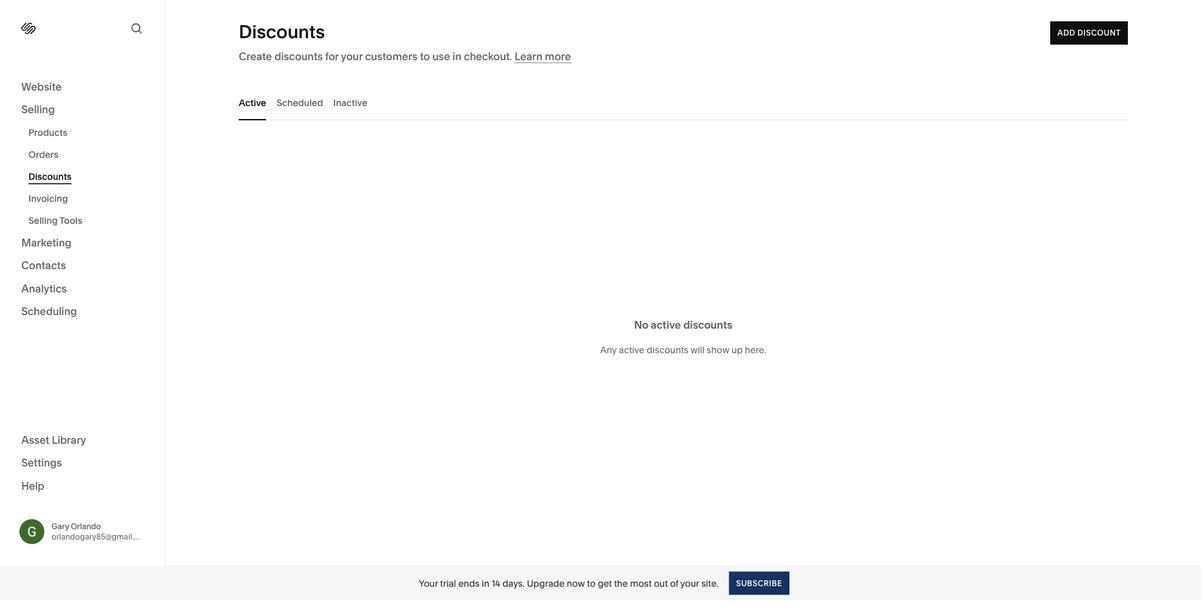 Task type: vqa. For each thing, say whether or not it's contained in the screenshot.
'page'
no



Task type: locate. For each thing, give the bounding box(es) containing it.
active right no
[[651, 319, 681, 331]]

your right for
[[341, 50, 363, 62]]

trial
[[440, 578, 456, 589]]

selling down website
[[21, 103, 55, 116]]

get
[[598, 578, 612, 589]]

inactive
[[333, 97, 368, 108]]

most
[[630, 578, 652, 589]]

orders
[[28, 149, 59, 160]]

active for no
[[651, 319, 681, 331]]

upgrade
[[527, 578, 565, 589]]

to
[[420, 50, 430, 62], [587, 578, 596, 589]]

0 horizontal spatial active
[[619, 344, 645, 355]]

your
[[341, 50, 363, 62], [680, 578, 699, 589]]

selling up 'marketing'
[[28, 215, 58, 226]]

discounts up create
[[239, 21, 325, 43]]

in left 14
[[482, 578, 490, 589]]

discounts
[[239, 21, 325, 43], [28, 171, 72, 182]]

your trial ends in 14 days. upgrade now to get the most out of your site.
[[419, 578, 719, 589]]

1 horizontal spatial your
[[680, 578, 699, 589]]

0 vertical spatial active
[[651, 319, 681, 331]]

1 horizontal spatial discounts
[[239, 21, 325, 43]]

1 vertical spatial selling
[[28, 215, 58, 226]]

learn
[[515, 50, 543, 62]]

orlando
[[71, 522, 101, 531]]

out
[[654, 578, 668, 589]]

ends
[[458, 578, 480, 589]]

to left use
[[420, 50, 430, 62]]

discount
[[1078, 28, 1121, 38]]

active
[[651, 319, 681, 331], [619, 344, 645, 355]]

to left get
[[587, 578, 596, 589]]

orlandogary85@gmail.com
[[51, 532, 150, 542]]

active button
[[239, 85, 266, 120]]

in
[[453, 50, 461, 62], [482, 578, 490, 589]]

0 horizontal spatial your
[[341, 50, 363, 62]]

0 vertical spatial selling
[[21, 103, 55, 116]]

website
[[21, 80, 62, 93]]

no
[[634, 319, 649, 331]]

your right of
[[680, 578, 699, 589]]

1 vertical spatial discounts
[[683, 319, 733, 331]]

analytics link
[[21, 282, 144, 297]]

1 vertical spatial to
[[587, 578, 596, 589]]

0 horizontal spatial in
[[453, 50, 461, 62]]

discounts link
[[28, 166, 151, 188]]

0 horizontal spatial to
[[420, 50, 430, 62]]

1 horizontal spatial active
[[651, 319, 681, 331]]

discounts
[[275, 50, 323, 62], [683, 319, 733, 331], [647, 344, 689, 355]]

selling link
[[21, 103, 144, 118]]

checkout.
[[464, 50, 512, 62]]

analytics
[[21, 282, 67, 295]]

selling
[[21, 103, 55, 116], [28, 215, 58, 226]]

1 vertical spatial active
[[619, 344, 645, 355]]

1 vertical spatial in
[[482, 578, 490, 589]]

subscribe
[[736, 579, 782, 588]]

asset
[[21, 434, 49, 446]]

0 vertical spatial discounts
[[239, 21, 325, 43]]

discounts up invoicing
[[28, 171, 72, 182]]

add
[[1058, 28, 1076, 38]]

tab list containing active
[[239, 85, 1128, 120]]

tab list
[[239, 85, 1128, 120]]

discounts up show
[[683, 319, 733, 331]]

inactive button
[[333, 85, 368, 120]]

discounts for any active discounts will show up here.
[[647, 344, 689, 355]]

selling for selling
[[21, 103, 55, 116]]

active right any on the bottom of page
[[619, 344, 645, 355]]

discounts down no active discounts
[[647, 344, 689, 355]]

help
[[21, 480, 44, 492]]

selling inside "link"
[[28, 215, 58, 226]]

customers
[[365, 50, 418, 62]]

tools
[[60, 215, 82, 226]]

discounts left for
[[275, 50, 323, 62]]

2 vertical spatial discounts
[[647, 344, 689, 355]]

in right use
[[453, 50, 461, 62]]

1 vertical spatial discounts
[[28, 171, 72, 182]]



Task type: describe. For each thing, give the bounding box(es) containing it.
asset library link
[[21, 433, 144, 448]]

1 horizontal spatial to
[[587, 578, 596, 589]]

0 horizontal spatial discounts
[[28, 171, 72, 182]]

more
[[545, 50, 571, 62]]

contacts
[[21, 259, 66, 272]]

marketing
[[21, 236, 72, 249]]

selling tools
[[28, 215, 82, 226]]

contacts link
[[21, 259, 144, 274]]

active for any
[[619, 344, 645, 355]]

here.
[[745, 344, 767, 355]]

0 vertical spatial in
[[453, 50, 461, 62]]

gary
[[51, 522, 69, 531]]

add discount
[[1058, 28, 1121, 38]]

invoicing
[[28, 193, 68, 204]]

0 vertical spatial to
[[420, 50, 430, 62]]

add discount button
[[1050, 21, 1128, 45]]

orders link
[[28, 144, 151, 166]]

show
[[707, 344, 729, 355]]

days.
[[502, 578, 525, 589]]

scheduled
[[277, 97, 323, 108]]

learn more link
[[515, 50, 571, 63]]

create
[[239, 50, 272, 62]]

1 horizontal spatial in
[[482, 578, 490, 589]]

active
[[239, 97, 266, 108]]

scheduling
[[21, 305, 77, 318]]

now
[[567, 578, 585, 589]]

any
[[600, 344, 617, 355]]

your
[[419, 578, 438, 589]]

selling for selling tools
[[28, 215, 58, 226]]

products
[[28, 127, 67, 138]]

website link
[[21, 80, 144, 95]]

scheduled button
[[277, 85, 323, 120]]

products link
[[28, 122, 151, 144]]

discounts for no active discounts
[[683, 319, 733, 331]]

library
[[52, 434, 86, 446]]

scheduling link
[[21, 305, 144, 320]]

use
[[432, 50, 450, 62]]

gary orlando orlandogary85@gmail.com
[[51, 522, 150, 542]]

1 vertical spatial your
[[680, 578, 699, 589]]

create discounts for your customers to use in checkout. learn more
[[239, 50, 571, 62]]

will
[[691, 344, 705, 355]]

for
[[325, 50, 339, 62]]

asset library
[[21, 434, 86, 446]]

site.
[[701, 578, 719, 589]]

selling tools link
[[28, 210, 151, 232]]

0 vertical spatial your
[[341, 50, 363, 62]]

no active discounts
[[634, 319, 733, 331]]

settings
[[21, 457, 62, 469]]

up
[[732, 344, 743, 355]]

any active discounts will show up here.
[[600, 344, 767, 355]]

marketing link
[[21, 236, 144, 251]]

settings link
[[21, 456, 144, 471]]

the
[[614, 578, 628, 589]]

help link
[[21, 479, 44, 493]]

14
[[492, 578, 500, 589]]

invoicing link
[[28, 188, 151, 210]]

of
[[670, 578, 678, 589]]

subscribe button
[[729, 572, 789, 595]]

0 vertical spatial discounts
[[275, 50, 323, 62]]



